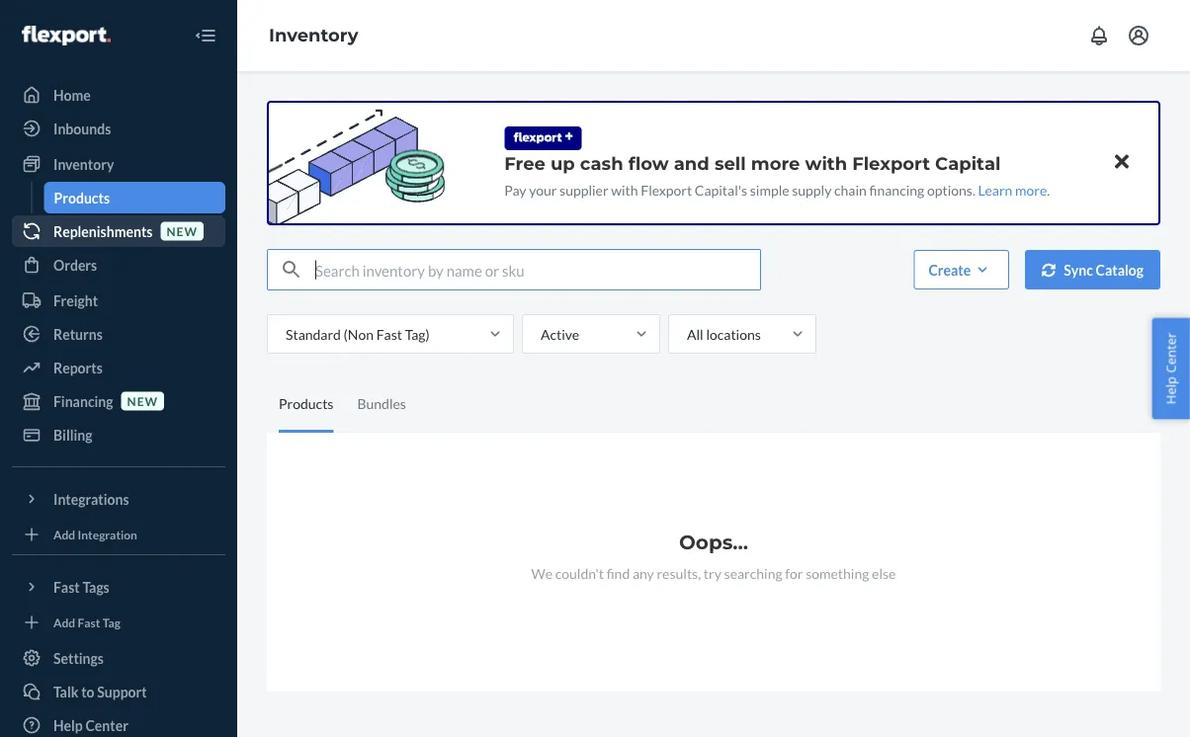 Task type: describe. For each thing, give the bounding box(es) containing it.
fast tags
[[53, 579, 110, 596]]

bundles
[[357, 396, 406, 412]]

free up cash flow and sell more with flexport capital pay your supplier with flexport capital's simple supply chain financing options. learn more .
[[505, 152, 1051, 198]]

any
[[633, 565, 655, 582]]

all
[[687, 326, 704, 343]]

reports
[[53, 360, 103, 376]]

inbounds link
[[12, 113, 226, 144]]

flexport logo image
[[22, 26, 111, 45]]

integrations button
[[12, 484, 226, 515]]

pay
[[505, 182, 527, 198]]

for
[[786, 565, 804, 582]]

0 horizontal spatial with
[[612, 182, 639, 198]]

financing
[[53, 393, 113, 410]]

Search inventory by name or sku text field
[[316, 250, 761, 290]]

try
[[704, 565, 722, 582]]

sync
[[1065, 262, 1094, 278]]

close navigation image
[[194, 24, 218, 47]]

flow
[[629, 152, 669, 174]]

add integration link
[[12, 523, 226, 547]]

we couldn't find any results, try searching for something else
[[532, 565, 897, 582]]

tag)
[[405, 326, 430, 343]]

add integration
[[53, 528, 137, 542]]

replenishments
[[53, 223, 153, 240]]

sell
[[715, 152, 746, 174]]

learn more link
[[979, 182, 1048, 198]]

home
[[53, 87, 91, 103]]

up
[[551, 152, 575, 174]]

catalog
[[1096, 262, 1144, 278]]

something
[[806, 565, 870, 582]]

help center button
[[1153, 318, 1191, 420]]

returns link
[[12, 318, 226, 350]]

.
[[1048, 182, 1051, 198]]

returns
[[53, 326, 103, 343]]

help inside button
[[1163, 377, 1180, 405]]

create
[[929, 262, 972, 278]]

open notifications image
[[1088, 24, 1112, 47]]

integrations
[[53, 491, 129, 508]]

1 vertical spatial inventory
[[53, 156, 114, 173]]

talk to support
[[53, 684, 147, 701]]

learn
[[979, 182, 1013, 198]]

sync catalog button
[[1026, 250, 1161, 290]]

1 horizontal spatial inventory
[[269, 24, 359, 46]]

supplier
[[560, 182, 609, 198]]

couldn't
[[556, 565, 604, 582]]

new for financing
[[127, 394, 158, 408]]

add fast tag link
[[12, 611, 226, 635]]

billing link
[[12, 419, 226, 451]]

and
[[674, 152, 710, 174]]

capital
[[936, 152, 1001, 174]]

find
[[607, 565, 630, 582]]

searching
[[725, 565, 783, 582]]

open account menu image
[[1128, 24, 1151, 47]]

talk to support button
[[12, 677, 226, 708]]

freight
[[53, 292, 98, 309]]

0 horizontal spatial more
[[751, 152, 801, 174]]

options.
[[928, 182, 976, 198]]

standard
[[286, 326, 341, 343]]

financing
[[870, 182, 925, 198]]

products inside products link
[[54, 189, 110, 206]]

sync alt image
[[1043, 263, 1057, 277]]



Task type: locate. For each thing, give the bounding box(es) containing it.
1 vertical spatial products
[[279, 396, 334, 412]]

simple
[[750, 182, 790, 198]]

0 vertical spatial center
[[1163, 333, 1180, 374]]

capital's
[[695, 182, 748, 198]]

0 vertical spatial inventory link
[[269, 24, 359, 46]]

new down products link
[[167, 224, 198, 238]]

add left "integration"
[[53, 528, 75, 542]]

center inside button
[[1163, 333, 1180, 374]]

integration
[[78, 528, 137, 542]]

0 horizontal spatial inventory link
[[12, 148, 226, 180]]

products
[[54, 189, 110, 206], [279, 396, 334, 412]]

1 horizontal spatial inventory link
[[269, 24, 359, 46]]

new down reports link
[[127, 394, 158, 408]]

all locations
[[687, 326, 761, 343]]

0 vertical spatial with
[[806, 152, 848, 174]]

0 horizontal spatial new
[[127, 394, 158, 408]]

0 vertical spatial inventory
[[269, 24, 359, 46]]

add for add fast tag
[[53, 616, 75, 630]]

0 vertical spatial add
[[53, 528, 75, 542]]

we
[[532, 565, 553, 582]]

1 vertical spatial center
[[86, 718, 129, 734]]

new
[[167, 224, 198, 238], [127, 394, 158, 408]]

flexport up financing
[[853, 152, 931, 174]]

billing
[[53, 427, 92, 444]]

fast tags button
[[12, 572, 226, 603]]

oops...
[[679, 531, 749, 555]]

more up 'simple'
[[751, 152, 801, 174]]

fast left tag)
[[377, 326, 403, 343]]

reports link
[[12, 352, 226, 384]]

tags
[[83, 579, 110, 596]]

1 horizontal spatial flexport
[[853, 152, 931, 174]]

free
[[505, 152, 546, 174]]

1 vertical spatial help center
[[53, 718, 129, 734]]

1 vertical spatial more
[[1016, 182, 1048, 198]]

1 vertical spatial inventory link
[[12, 148, 226, 180]]

0 vertical spatial fast
[[377, 326, 403, 343]]

1 horizontal spatial new
[[167, 224, 198, 238]]

1 vertical spatial help
[[53, 718, 83, 734]]

results,
[[657, 565, 701, 582]]

flexport down the flow
[[641, 182, 693, 198]]

home link
[[12, 79, 226, 111]]

1 vertical spatial fast
[[53, 579, 80, 596]]

inventory link
[[269, 24, 359, 46], [12, 148, 226, 180]]

more right learn on the top right of the page
[[1016, 182, 1048, 198]]

help
[[1163, 377, 1180, 405], [53, 718, 83, 734]]

1 vertical spatial add
[[53, 616, 75, 630]]

standard (non fast tag)
[[286, 326, 430, 343]]

fast left tag
[[78, 616, 100, 630]]

orders link
[[12, 249, 226, 281]]

center
[[1163, 333, 1180, 374], [86, 718, 129, 734]]

0 vertical spatial products
[[54, 189, 110, 206]]

0 horizontal spatial products
[[54, 189, 110, 206]]

flexport
[[853, 152, 931, 174], [641, 182, 693, 198]]

0 horizontal spatial center
[[86, 718, 129, 734]]

with up 'supply'
[[806, 152, 848, 174]]

1 add from the top
[[53, 528, 75, 542]]

0 vertical spatial new
[[167, 224, 198, 238]]

add fast tag
[[53, 616, 121, 630]]

help center inside button
[[1163, 333, 1180, 405]]

fast left tags
[[53, 579, 80, 596]]

1 vertical spatial flexport
[[641, 182, 693, 198]]

help center
[[1163, 333, 1180, 405], [53, 718, 129, 734]]

0 horizontal spatial inventory
[[53, 156, 114, 173]]

locations
[[707, 326, 761, 343]]

add for add integration
[[53, 528, 75, 542]]

fast inside dropdown button
[[53, 579, 80, 596]]

else
[[872, 565, 897, 582]]

2 add from the top
[[53, 616, 75, 630]]

0 horizontal spatial help
[[53, 718, 83, 734]]

settings
[[53, 650, 104, 667]]

(non
[[344, 326, 374, 343]]

add up settings
[[53, 616, 75, 630]]

add
[[53, 528, 75, 542], [53, 616, 75, 630]]

products link
[[44, 182, 226, 214]]

freight link
[[12, 285, 226, 317]]

your
[[529, 182, 557, 198]]

supply
[[793, 182, 832, 198]]

products down standard
[[279, 396, 334, 412]]

1 horizontal spatial more
[[1016, 182, 1048, 198]]

support
[[97, 684, 147, 701]]

0 vertical spatial flexport
[[853, 152, 931, 174]]

0 horizontal spatial help center
[[53, 718, 129, 734]]

active
[[541, 326, 580, 343]]

0 vertical spatial help
[[1163, 377, 1180, 405]]

inventory
[[269, 24, 359, 46], [53, 156, 114, 173]]

close image
[[1116, 150, 1130, 174]]

create button
[[914, 250, 1010, 290]]

tag
[[103, 616, 121, 630]]

to
[[81, 684, 95, 701]]

chain
[[835, 182, 867, 198]]

sync catalog
[[1065, 262, 1144, 278]]

with down cash
[[612, 182, 639, 198]]

orders
[[53, 257, 97, 273]]

1 horizontal spatial products
[[279, 396, 334, 412]]

0 horizontal spatial flexport
[[641, 182, 693, 198]]

0 vertical spatial more
[[751, 152, 801, 174]]

1 horizontal spatial center
[[1163, 333, 1180, 374]]

cash
[[580, 152, 624, 174]]

help center link
[[12, 710, 226, 738]]

talk
[[53, 684, 79, 701]]

with
[[806, 152, 848, 174], [612, 182, 639, 198]]

settings link
[[12, 643, 226, 675]]

1 horizontal spatial help
[[1163, 377, 1180, 405]]

1 vertical spatial with
[[612, 182, 639, 198]]

0 vertical spatial help center
[[1163, 333, 1180, 405]]

fast
[[377, 326, 403, 343], [53, 579, 80, 596], [78, 616, 100, 630]]

products up replenishments
[[54, 189, 110, 206]]

more
[[751, 152, 801, 174], [1016, 182, 1048, 198]]

1 horizontal spatial with
[[806, 152, 848, 174]]

2 vertical spatial fast
[[78, 616, 100, 630]]

new for replenishments
[[167, 224, 198, 238]]

1 horizontal spatial help center
[[1163, 333, 1180, 405]]

1 vertical spatial new
[[127, 394, 158, 408]]

inbounds
[[53, 120, 111, 137]]



Task type: vqa. For each thing, say whether or not it's contained in the screenshot.
Amount
no



